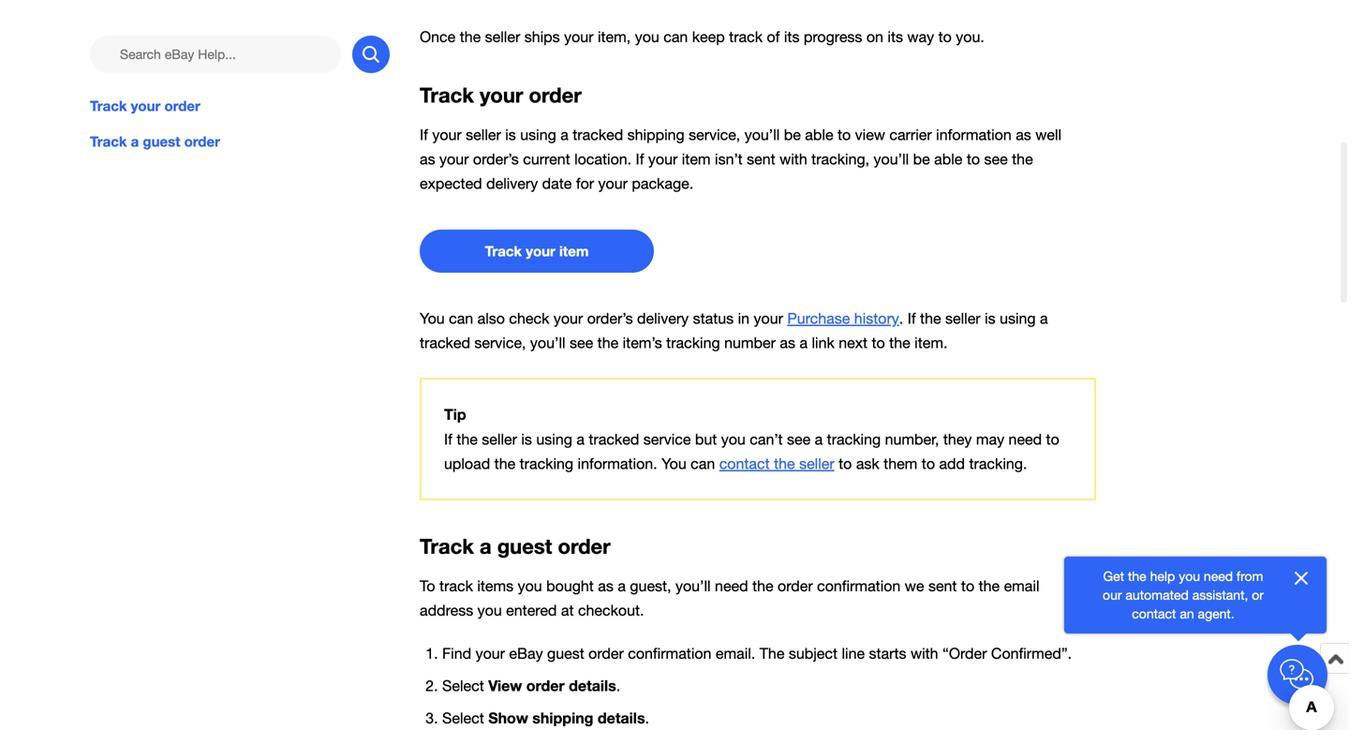 Task type: vqa. For each thing, say whether or not it's contained in the screenshot.
to within the To track items you bought as a guest, you'll need the order confirmation we sent to the email address you entered at checkout.
yes



Task type: locate. For each thing, give the bounding box(es) containing it.
service, inside . if the seller is using a tracked service, you'll see the item's tracking number as a link next to the item.
[[475, 334, 526, 352]]

tracked inside . if the seller is using a tracked service, you'll see the item's tracking number as a link next to the item.
[[420, 334, 470, 352]]

purchase history link
[[788, 310, 900, 327]]

well
[[1036, 126, 1062, 143]]

order up "subject"
[[778, 577, 813, 595]]

find
[[442, 645, 472, 662]]

track up the address
[[440, 577, 473, 595]]

confirmation left email.
[[628, 645, 712, 662]]

1 vertical spatial tracked
[[420, 334, 470, 352]]

item down for
[[560, 243, 589, 260]]

1 vertical spatial you'll
[[874, 150, 909, 168]]

of
[[767, 28, 780, 45]]

0 horizontal spatial delivery
[[487, 175, 538, 192]]

your down location.
[[599, 175, 628, 192]]

to down information
[[967, 150, 981, 168]]

contact down automated
[[1133, 606, 1177, 621]]

seller
[[485, 28, 520, 45], [466, 126, 501, 143], [946, 310, 981, 327], [482, 431, 517, 448], [800, 455, 835, 472]]

ask
[[857, 455, 880, 472]]

tracked inside tip if the seller is using a tracked service but you can't see a tracking number, they may need to upload the tracking information. you can
[[589, 431, 640, 448]]

2 horizontal spatial .
[[900, 310, 904, 327]]

tracking up the ask
[[827, 431, 881, 448]]

help
[[1151, 569, 1176, 584]]

get
[[1104, 569, 1125, 584]]

sent inside if your seller is using a tracked shipping service, you'll be able to view carrier information as well as your order's current location. if your item isn't sent with tracking, you'll be able to see the expected delivery date for your package.
[[747, 150, 776, 168]]

is inside tip if the seller is using a tracked service but you can't see a tracking number, they may need to upload the tracking information. you can
[[522, 431, 532, 448]]

service, for tracked
[[475, 334, 526, 352]]

0 vertical spatial with
[[780, 150, 808, 168]]

0 vertical spatial sent
[[747, 150, 776, 168]]

guest up items
[[497, 534, 552, 559]]

as your
[[420, 150, 469, 168]]

using inside tip if the seller is using a tracked service but you can't see a tracking number, they may need to upload the tracking information. you can
[[537, 431, 573, 448]]

1 horizontal spatial shipping
[[628, 126, 685, 143]]

0 vertical spatial as
[[1016, 126, 1032, 143]]

1 vertical spatial see
[[787, 431, 811, 448]]

1 horizontal spatial with
[[911, 645, 939, 662]]

current
[[523, 150, 570, 168]]

service, for shipping
[[689, 126, 741, 143]]

is for tip
[[522, 431, 532, 448]]

1 vertical spatial .
[[617, 677, 621, 695]]

select down find
[[442, 677, 484, 695]]

order inside 'to track items you bought as a guest, you'll need the order confirmation we sent to the email address you entered at checkout.'
[[778, 577, 813, 595]]

line
[[842, 645, 865, 662]]

address
[[420, 602, 474, 619]]

0 horizontal spatial .
[[617, 677, 621, 695]]

expected
[[420, 175, 482, 192]]

seller up as your
[[466, 126, 501, 143]]

0 horizontal spatial its
[[784, 28, 800, 45]]

0 vertical spatial see
[[985, 150, 1008, 168]]

1 horizontal spatial contact
[[1133, 606, 1177, 621]]

0 vertical spatial is
[[505, 126, 516, 143]]

with
[[780, 150, 808, 168], [911, 645, 939, 662]]

0 vertical spatial able
[[805, 126, 834, 143]]

you inside get the help you need from our automated assistant, or contact an agent.
[[1179, 569, 1201, 584]]

select for view
[[442, 677, 484, 695]]

1 vertical spatial track
[[440, 577, 473, 595]]

sent right we
[[929, 577, 957, 595]]

see inside if your seller is using a tracked shipping service, you'll be able to view carrier information as well as your order's current location. if your item isn't sent with tracking, you'll be able to see the expected delivery date for your package.
[[985, 150, 1008, 168]]

2 vertical spatial you'll
[[676, 577, 711, 595]]

to inside 'to track items you bought as a guest, you'll need the order confirmation we sent to the email address you entered at checkout.'
[[962, 577, 975, 595]]

0 horizontal spatial be
[[784, 126, 801, 143]]

confirmation left we
[[817, 577, 901, 595]]

0 horizontal spatial see
[[787, 431, 811, 448]]

your inside "track your item" link
[[526, 243, 556, 260]]

a
[[561, 126, 569, 143], [131, 133, 139, 150], [1040, 310, 1049, 327], [800, 334, 808, 352], [577, 431, 585, 448], [815, 431, 823, 448], [480, 534, 492, 559], [618, 577, 626, 595]]

0 horizontal spatial shipping
[[533, 709, 594, 727]]

your up you'll see
[[554, 310, 583, 327]]

seller for using
[[466, 126, 501, 143]]

1 horizontal spatial its
[[888, 28, 904, 45]]

0 horizontal spatial contact
[[720, 455, 770, 472]]

contact
[[720, 455, 770, 472], [1133, 606, 1177, 621]]

2 vertical spatial is
[[522, 431, 532, 448]]

tracking,
[[812, 150, 870, 168]]

1 horizontal spatial can
[[664, 28, 688, 45]]

0 horizontal spatial order's
[[473, 150, 519, 168]]

shipping down the select view order details .
[[533, 709, 594, 727]]

is inside . if the seller is using a tracked service, you'll see the item's tracking number as a link next to the item.
[[985, 310, 996, 327]]

is inside if your seller is using a tracked shipping service, you'll be able to view carrier information as well as your order's current location. if your item isn't sent with tracking, you'll be able to see the expected delivery date for your package.
[[505, 126, 516, 143]]

shipping inside if your seller is using a tracked shipping service, you'll be able to view carrier information as well as your order's current location. if your item isn't sent with tracking, you'll be able to see the expected delivery date for your package.
[[628, 126, 685, 143]]

seller left the ask
[[800, 455, 835, 472]]

tracked for tip
[[589, 431, 640, 448]]

2 vertical spatial using
[[537, 431, 573, 448]]

need up email.
[[715, 577, 749, 595]]

we
[[905, 577, 925, 595]]

1 vertical spatial contact
[[1133, 606, 1177, 621]]

1 horizontal spatial see
[[985, 150, 1008, 168]]

1 vertical spatial sent
[[929, 577, 957, 595]]

you.
[[956, 28, 985, 45]]

track for track your order link
[[90, 97, 127, 114]]

you'll
[[745, 126, 780, 143], [874, 150, 909, 168], [676, 577, 711, 595]]

you'll inside 'to track items you bought as a guest, you'll need the order confirmation we sent to the email address you entered at checkout.'
[[676, 577, 711, 595]]

2 horizontal spatial is
[[985, 310, 996, 327]]

order up select show shipping details .
[[527, 677, 565, 695]]

progress
[[804, 28, 863, 45]]

service, inside if your seller is using a tracked shipping service, you'll be able to view carrier information as well as your order's current location. if your item isn't sent with tracking, you'll be able to see the expected delivery date for your package.
[[689, 126, 741, 143]]

1 vertical spatial be
[[914, 150, 931, 168]]

if up 'item.'
[[908, 310, 916, 327]]

starts
[[869, 645, 907, 662]]

link
[[812, 334, 835, 352]]

to down history
[[872, 334, 886, 352]]

can down but
[[691, 455, 715, 472]]

sent right isn't
[[747, 150, 776, 168]]

1 horizontal spatial is
[[522, 431, 532, 448]]

1 horizontal spatial you
[[662, 455, 687, 472]]

seller inside if your seller is using a tracked shipping service, you'll be able to view carrier information as well as your order's current location. if your item isn't sent with tracking, you'll be able to see the expected delivery date for your package.
[[466, 126, 501, 143]]

guest
[[143, 133, 180, 150], [497, 534, 552, 559], [547, 645, 585, 662]]

if up "package."
[[636, 150, 644, 168]]

sent
[[747, 150, 776, 168], [929, 577, 957, 595]]

1 vertical spatial item
[[560, 243, 589, 260]]

confirmation
[[817, 577, 901, 595], [628, 645, 712, 662]]

1 horizontal spatial be
[[914, 150, 931, 168]]

tracked
[[573, 126, 624, 143], [420, 334, 470, 352], [589, 431, 640, 448]]

. if the seller is using a tracked service, you'll see the item's tracking number as a link next to the item.
[[420, 310, 1049, 352]]

tracking
[[667, 334, 721, 352], [827, 431, 881, 448], [520, 455, 574, 472]]

2 vertical spatial tracking
[[520, 455, 574, 472]]

0 vertical spatial order's
[[473, 150, 519, 168]]

0 vertical spatial can
[[664, 28, 688, 45]]

your up as your
[[432, 126, 462, 143]]

tracking down status
[[667, 334, 721, 352]]

to track items you bought as a guest, you'll need the order confirmation we sent to the email address you entered at checkout.
[[420, 577, 1040, 619]]

to right we
[[962, 577, 975, 595]]

you left also
[[420, 310, 445, 327]]

order down track your order link
[[184, 133, 220, 150]]

information.
[[578, 455, 658, 472]]

can left keep
[[664, 28, 688, 45]]

location.
[[575, 150, 632, 168]]

using inside . if the seller is using a tracked service, you'll see the item's tracking number as a link next to the item.
[[1000, 310, 1036, 327]]

Search eBay Help... text field
[[90, 36, 341, 73]]

see
[[985, 150, 1008, 168], [787, 431, 811, 448]]

a inside track a guest order link
[[131, 133, 139, 150]]

track
[[420, 82, 474, 107], [90, 97, 127, 114], [90, 133, 127, 150], [485, 243, 522, 260], [420, 534, 474, 559]]

0 vertical spatial shipping
[[628, 126, 685, 143]]

0 vertical spatial confirmation
[[817, 577, 901, 595]]

an
[[1180, 606, 1195, 621]]

your down search ebay help... "text box"
[[131, 97, 161, 114]]

. inside the select view order details .
[[617, 677, 621, 695]]

0 vertical spatial tracked
[[573, 126, 624, 143]]

0 vertical spatial details
[[569, 677, 617, 695]]

track a guest order down track your order link
[[90, 133, 220, 150]]

0 vertical spatial contact
[[720, 455, 770, 472]]

select left show
[[442, 710, 484, 727]]

track your order
[[420, 82, 582, 107], [90, 97, 200, 114]]

1 vertical spatial details
[[598, 709, 645, 727]]

1 horizontal spatial as
[[780, 334, 796, 352]]

service,
[[689, 126, 741, 143], [475, 334, 526, 352]]

you right but
[[722, 431, 746, 448]]

track left 'of'
[[729, 28, 763, 45]]

1 horizontal spatial track a guest order
[[420, 534, 611, 559]]

0 vertical spatial .
[[900, 310, 904, 327]]

2 horizontal spatial can
[[691, 455, 715, 472]]

0 horizontal spatial item
[[560, 243, 589, 260]]

the
[[460, 28, 481, 45], [1012, 150, 1034, 168], [921, 310, 942, 327], [598, 334, 619, 352], [890, 334, 911, 352], [457, 431, 478, 448], [495, 455, 516, 472], [774, 455, 795, 472], [1129, 569, 1147, 584], [753, 577, 774, 595], [979, 577, 1000, 595]]

your right in
[[754, 310, 784, 327]]

sent inside 'to track items you bought as a guest, you'll need the order confirmation we sent to the email address you entered at checkout.'
[[929, 577, 957, 595]]

0 vertical spatial guest
[[143, 133, 180, 150]]

way
[[908, 28, 935, 45]]

status
[[693, 310, 734, 327]]

see right can't
[[787, 431, 811, 448]]

seller inside tip if the seller is using a tracked service but you can't see a tracking number, they may need to upload the tracking information. you can
[[482, 431, 517, 448]]

history
[[855, 310, 900, 327]]

to inside . if the seller is using a tracked service, you'll see the item's tracking number as a link next to the item.
[[872, 334, 886, 352]]

email
[[1004, 577, 1040, 595]]

select
[[442, 677, 484, 695], [442, 710, 484, 727]]

be left 'view'
[[784, 126, 801, 143]]

0 horizontal spatial sent
[[747, 150, 776, 168]]

2 horizontal spatial as
[[1016, 126, 1032, 143]]

seller up 'item.'
[[946, 310, 981, 327]]

. inside . if the seller is using a tracked service, you'll see the item's tracking number as a link next to the item.
[[900, 310, 904, 327]]

order's left current at the top of page
[[473, 150, 519, 168]]

you right help
[[1179, 569, 1201, 584]]

1 vertical spatial using
[[1000, 310, 1036, 327]]

0 vertical spatial track a guest order
[[90, 133, 220, 150]]

2 horizontal spatial you'll
[[874, 150, 909, 168]]

track a guest order
[[90, 133, 220, 150], [420, 534, 611, 559]]

1 vertical spatial as
[[780, 334, 796, 352]]

select for show
[[442, 710, 484, 727]]

seller up upload
[[482, 431, 517, 448]]

can left also
[[449, 310, 474, 327]]

see inside tip if the seller is using a tracked service but you can't see a tracking number, they may need to upload the tracking information. you can
[[787, 431, 811, 448]]

information
[[937, 126, 1012, 143]]

1 vertical spatial service,
[[475, 334, 526, 352]]

need right may
[[1009, 431, 1042, 448]]

its right on
[[888, 28, 904, 45]]

1 select from the top
[[442, 677, 484, 695]]

guest down track your order link
[[143, 133, 180, 150]]

delivery down current at the top of page
[[487, 175, 538, 192]]

be down carrier
[[914, 150, 931, 168]]

track your order down search ebay help... "text box"
[[90, 97, 200, 114]]

may
[[977, 431, 1005, 448]]

track a guest order up items
[[420, 534, 611, 559]]

to
[[939, 28, 952, 45], [838, 126, 851, 143], [967, 150, 981, 168], [872, 334, 886, 352], [1047, 431, 1060, 448], [839, 455, 852, 472], [922, 455, 935, 472], [962, 577, 975, 595]]

2 vertical spatial can
[[691, 455, 715, 472]]

details
[[569, 677, 617, 695], [598, 709, 645, 727]]

agent.
[[1198, 606, 1235, 621]]

service, down also
[[475, 334, 526, 352]]

select inside the select view order details .
[[442, 677, 484, 695]]

1 vertical spatial you
[[662, 455, 687, 472]]

0 horizontal spatial as
[[598, 577, 614, 595]]

0 horizontal spatial you
[[420, 310, 445, 327]]

item left isn't
[[682, 150, 711, 168]]

seller for your
[[485, 28, 520, 45]]

order down checkout.
[[589, 645, 624, 662]]

1 horizontal spatial track
[[729, 28, 763, 45]]

confirmation inside 'to track items you bought as a guest, you'll need the order confirmation we sent to the email address you entered at checkout.'
[[817, 577, 901, 595]]

tracking.
[[970, 455, 1028, 472]]

your up check
[[526, 243, 556, 260]]

0 vertical spatial track
[[729, 28, 763, 45]]

0 horizontal spatial track your order
[[90, 97, 200, 114]]

0 vertical spatial you
[[420, 310, 445, 327]]

0 horizontal spatial can
[[449, 310, 474, 327]]

as left link
[[780, 334, 796, 352]]

0 horizontal spatial track
[[440, 577, 473, 595]]

need
[[1009, 431, 1042, 448], [1204, 569, 1234, 584], [715, 577, 749, 595]]

0 vertical spatial delivery
[[487, 175, 538, 192]]

1 horizontal spatial delivery
[[637, 310, 689, 327]]

need up assistant,
[[1204, 569, 1234, 584]]

contact down can't
[[720, 455, 770, 472]]

1 vertical spatial is
[[985, 310, 996, 327]]

delivery up the item's
[[637, 310, 689, 327]]

1 horizontal spatial service,
[[689, 126, 741, 143]]

1 horizontal spatial .
[[645, 710, 650, 727]]

order's up the item's
[[587, 310, 633, 327]]

number,
[[885, 431, 940, 448]]

as up checkout.
[[598, 577, 614, 595]]

service, up isn't
[[689, 126, 741, 143]]

as left well at the right top of the page
[[1016, 126, 1032, 143]]

2 select from the top
[[442, 710, 484, 727]]

need inside tip if the seller is using a tracked service but you can't see a tracking number, they may need to upload the tracking information. you can
[[1009, 431, 1042, 448]]

1 vertical spatial confirmation
[[628, 645, 712, 662]]

tracked up location.
[[573, 126, 624, 143]]

guest right ebay at left bottom
[[547, 645, 585, 662]]

0 vertical spatial you'll
[[745, 126, 780, 143]]

track a guest order link
[[90, 131, 390, 152]]

at
[[561, 602, 574, 619]]

as inside 'to track items you bought as a guest, you'll need the order confirmation we sent to the email address you entered at checkout.'
[[598, 577, 614, 595]]

1 horizontal spatial tracking
[[667, 334, 721, 352]]

tracking inside . if the seller is using a tracked service, you'll see the item's tracking number as a link next to the item.
[[667, 334, 721, 352]]

tracked up "information."
[[589, 431, 640, 448]]

track your order down ships
[[420, 82, 582, 107]]

to right may
[[1047, 431, 1060, 448]]

tracking left "information."
[[520, 455, 574, 472]]

see down information
[[985, 150, 1008, 168]]

its right 'of'
[[784, 28, 800, 45]]

able up tracking, on the top right of page
[[805, 126, 834, 143]]

date
[[542, 175, 572, 192]]

able down information
[[935, 150, 963, 168]]

0 horizontal spatial service,
[[475, 334, 526, 352]]

you down service
[[662, 455, 687, 472]]

1 vertical spatial select
[[442, 710, 484, 727]]

select inside select show shipping details .
[[442, 710, 484, 727]]

0 horizontal spatial track a guest order
[[90, 133, 220, 150]]

2 vertical spatial .
[[645, 710, 650, 727]]

0 horizontal spatial you'll
[[676, 577, 711, 595]]

. inside select show shipping details .
[[645, 710, 650, 727]]

1 horizontal spatial confirmation
[[817, 577, 901, 595]]

able
[[805, 126, 834, 143], [935, 150, 963, 168]]

seller left ships
[[485, 28, 520, 45]]

"order
[[943, 645, 987, 662]]

track
[[729, 28, 763, 45], [440, 577, 473, 595]]

in
[[738, 310, 750, 327]]

find your ebay guest order confirmation email. the subject line starts with "order confirmed".
[[442, 645, 1072, 662]]

its
[[784, 28, 800, 45], [888, 28, 904, 45]]

the inside if your seller is using a tracked shipping service, you'll be able to view carrier information as well as your order's current location. if your item isn't sent with tracking, you'll be able to see the expected delivery date for your package.
[[1012, 150, 1034, 168]]

1 vertical spatial track a guest order
[[420, 534, 611, 559]]

item's
[[623, 334, 662, 352]]

shipping up "package."
[[628, 126, 685, 143]]

0 vertical spatial select
[[442, 677, 484, 695]]

with left tracking, on the top right of page
[[780, 150, 808, 168]]

0 vertical spatial item
[[682, 150, 711, 168]]

to left the ask
[[839, 455, 852, 472]]

tracked up tip
[[420, 334, 470, 352]]

1 horizontal spatial need
[[1009, 431, 1042, 448]]

you
[[635, 28, 660, 45], [722, 431, 746, 448], [1179, 569, 1201, 584], [518, 577, 542, 595], [478, 602, 502, 619]]

with right starts
[[911, 645, 939, 662]]

is
[[505, 126, 516, 143], [985, 310, 996, 327], [522, 431, 532, 448]]

2 vertical spatial as
[[598, 577, 614, 595]]

if down tip
[[444, 431, 453, 448]]

you'll see
[[530, 334, 594, 352]]

subject
[[789, 645, 838, 662]]

0 vertical spatial using
[[520, 126, 557, 143]]

1 vertical spatial tracking
[[827, 431, 881, 448]]



Task type: describe. For each thing, give the bounding box(es) containing it.
confirmed".
[[992, 645, 1072, 662]]

using for tip
[[537, 431, 573, 448]]

add
[[940, 455, 965, 472]]

your right find
[[476, 645, 505, 662]]

if inside . if the seller is using a tracked service, you'll see the item's tracking number as a link next to the item.
[[908, 310, 916, 327]]

tip if the seller is using a tracked service but you can't see a tracking number, they may need to upload the tracking information. you can
[[444, 406, 1060, 472]]

you inside tip if the seller is using a tracked service but you can't see a tracking number, they may need to upload the tracking information. you can
[[722, 431, 746, 448]]

your inside track your order link
[[131, 97, 161, 114]]

items
[[477, 577, 514, 595]]

check
[[509, 310, 550, 327]]

track your item
[[485, 243, 589, 260]]

seller for ask
[[800, 455, 835, 472]]

1 vertical spatial able
[[935, 150, 963, 168]]

upload
[[444, 455, 490, 472]]

as inside if your seller is using a tracked shipping service, you'll be able to view carrier information as well as your order's current location. if your item isn't sent with tracking, you'll be able to see the expected delivery date for your package.
[[1016, 126, 1032, 143]]

assistant,
[[1193, 587, 1249, 603]]

ships
[[525, 28, 560, 45]]

ebay
[[509, 645, 543, 662]]

our
[[1103, 587, 1122, 603]]

checkout.
[[578, 602, 644, 619]]

tip
[[444, 406, 467, 423]]

tracked for .
[[420, 334, 470, 352]]

you inside tip if the seller is using a tracked service but you can't see a tracking number, they may need to upload the tracking information. you can
[[662, 455, 687, 472]]

track for "track your item" link
[[485, 243, 522, 260]]

on
[[867, 28, 884, 45]]

2 its from the left
[[888, 28, 904, 45]]

order's inside if your seller is using a tracked shipping service, you'll be able to view carrier information as well as your order's current location. if your item isn't sent with tracking, you'll be able to see the expected delivery date for your package.
[[473, 150, 519, 168]]

contact the seller to ask them to add tracking.
[[720, 455, 1028, 472]]

show
[[489, 709, 529, 727]]

next
[[839, 334, 868, 352]]

number
[[725, 334, 776, 352]]

carrier
[[890, 126, 932, 143]]

they
[[944, 431, 972, 448]]

order down search ebay help... "text box"
[[164, 97, 200, 114]]

but
[[695, 431, 717, 448]]

keep
[[692, 28, 725, 45]]

email.
[[716, 645, 756, 662]]

delivery inside if your seller is using a tracked shipping service, you'll be able to view carrier information as well as your order's current location. if your item isn't sent with tracking, you'll be able to see the expected delivery date for your package.
[[487, 175, 538, 192]]

from
[[1237, 569, 1264, 584]]

details for show shipping details
[[598, 709, 645, 727]]

seller inside . if the seller is using a tracked service, you'll see the item's tracking number as a link next to the item.
[[946, 310, 981, 327]]

2 vertical spatial guest
[[547, 645, 585, 662]]

0 horizontal spatial confirmation
[[628, 645, 712, 662]]

. for view order details
[[617, 677, 621, 695]]

your up "package."
[[649, 150, 678, 168]]

you down items
[[478, 602, 502, 619]]

track your item link
[[420, 230, 654, 273]]

need inside get the help you need from our automated assistant, or contact an agent.
[[1204, 569, 1234, 584]]

to up tracking, on the top right of page
[[838, 126, 851, 143]]

the
[[760, 645, 785, 662]]

1 vertical spatial shipping
[[533, 709, 594, 727]]

order down ships
[[529, 82, 582, 107]]

if your seller is using a tracked shipping service, you'll be able to view carrier information as well as your order's current location. if your item isn't sent with tracking, you'll be able to see the expected delivery date for your package.
[[420, 126, 1062, 192]]

1 vertical spatial can
[[449, 310, 474, 327]]

isn't
[[715, 150, 743, 168]]

to left add
[[922, 455, 935, 472]]

using inside if your seller is using a tracked shipping service, you'll be able to view carrier information as well as your order's current location. if your item isn't sent with tracking, you'll be able to see the expected delivery date for your package.
[[520, 126, 557, 143]]

2 horizontal spatial tracking
[[827, 431, 881, 448]]

as inside . if the seller is using a tracked service, you'll see the item's tracking number as a link next to the item.
[[780, 334, 796, 352]]

can't
[[750, 431, 783, 448]]

track inside 'to track items you bought as a guest, you'll need the order confirmation we sent to the email address you entered at checkout.'
[[440, 577, 473, 595]]

track for track a guest order link
[[90, 133, 127, 150]]

can inside tip if the seller is using a tracked service but you can't see a tracking number, they may need to upload the tracking information. you can
[[691, 455, 715, 472]]

to
[[420, 577, 435, 595]]

view
[[855, 126, 886, 143]]

select view order details .
[[442, 677, 621, 695]]

item,
[[598, 28, 631, 45]]

once
[[420, 28, 456, 45]]

you up entered
[[518, 577, 542, 595]]

track your order link
[[90, 96, 390, 116]]

contact inside get the help you need from our automated assistant, or contact an agent.
[[1133, 606, 1177, 621]]

0 horizontal spatial able
[[805, 126, 834, 143]]

your up current at the top of page
[[480, 82, 523, 107]]

for
[[576, 175, 594, 192]]

to inside tip if the seller is using a tracked service but you can't see a tracking number, they may need to upload the tracking information. you can
[[1047, 431, 1060, 448]]

get the help you need from our automated assistant, or contact an agent.
[[1103, 569, 1264, 621]]

package.
[[632, 175, 694, 192]]

the inside get the help you need from our automated assistant, or contact an agent.
[[1129, 569, 1147, 584]]

guest,
[[630, 577, 672, 595]]

. for show shipping details
[[645, 710, 650, 727]]

1 its from the left
[[784, 28, 800, 45]]

entered
[[506, 602, 557, 619]]

details for view order details
[[569, 677, 617, 695]]

service
[[644, 431, 691, 448]]

if inside tip if the seller is using a tracked service but you can't see a tracking number, they may need to upload the tracking information. you can
[[444, 431, 453, 448]]

automated
[[1126, 587, 1189, 603]]

1 horizontal spatial you'll
[[745, 126, 780, 143]]

1 vertical spatial order's
[[587, 310, 633, 327]]

with inside if your seller is using a tracked shipping service, you'll be able to view carrier information as well as your order's current location. if your item isn't sent with tracking, you'll be able to see the expected delivery date for your package.
[[780, 150, 808, 168]]

order up bought on the bottom left of the page
[[558, 534, 611, 559]]

1 vertical spatial delivery
[[637, 310, 689, 327]]

also
[[478, 310, 505, 327]]

or
[[1253, 587, 1264, 603]]

1 horizontal spatial track your order
[[420, 82, 582, 107]]

0 vertical spatial be
[[784, 126, 801, 143]]

a inside 'to track items you bought as a guest, you'll need the order confirmation we sent to the email address you entered at checkout.'
[[618, 577, 626, 595]]

once the seller ships your item, you can keep track of its progress on its way to you.
[[420, 28, 985, 45]]

0 horizontal spatial tracking
[[520, 455, 574, 472]]

view
[[489, 677, 522, 695]]

contact the seller link
[[720, 455, 835, 472]]

your left item,
[[564, 28, 594, 45]]

you can also check your order's delivery status in your purchase history
[[420, 310, 900, 327]]

need inside 'to track items you bought as a guest, you'll need the order confirmation we sent to the email address you entered at checkout.'
[[715, 577, 749, 595]]

using for .
[[1000, 310, 1036, 327]]

tracked inside if your seller is using a tracked shipping service, you'll be able to view carrier information as well as your order's current location. if your item isn't sent with tracking, you'll be able to see the expected delivery date for your package.
[[573, 126, 624, 143]]

item.
[[915, 334, 948, 352]]

to right "way"
[[939, 28, 952, 45]]

is for .
[[985, 310, 996, 327]]

you right item,
[[635, 28, 660, 45]]

select show shipping details .
[[442, 709, 650, 727]]

item inside if your seller is using a tracked shipping service, you'll be able to view carrier information as well as your order's current location. if your item isn't sent with tracking, you'll be able to see the expected delivery date for your package.
[[682, 150, 711, 168]]

a inside if your seller is using a tracked shipping service, you'll be able to view carrier information as well as your order's current location. if your item isn't sent with tracking, you'll be able to see the expected delivery date for your package.
[[561, 126, 569, 143]]

1 vertical spatial guest
[[497, 534, 552, 559]]

purchase
[[788, 310, 851, 327]]

them
[[884, 455, 918, 472]]

if up as your
[[420, 126, 428, 143]]

get the help you need from our automated assistant, or contact an agent. tooltip
[[1095, 567, 1273, 623]]

bought
[[547, 577, 594, 595]]



